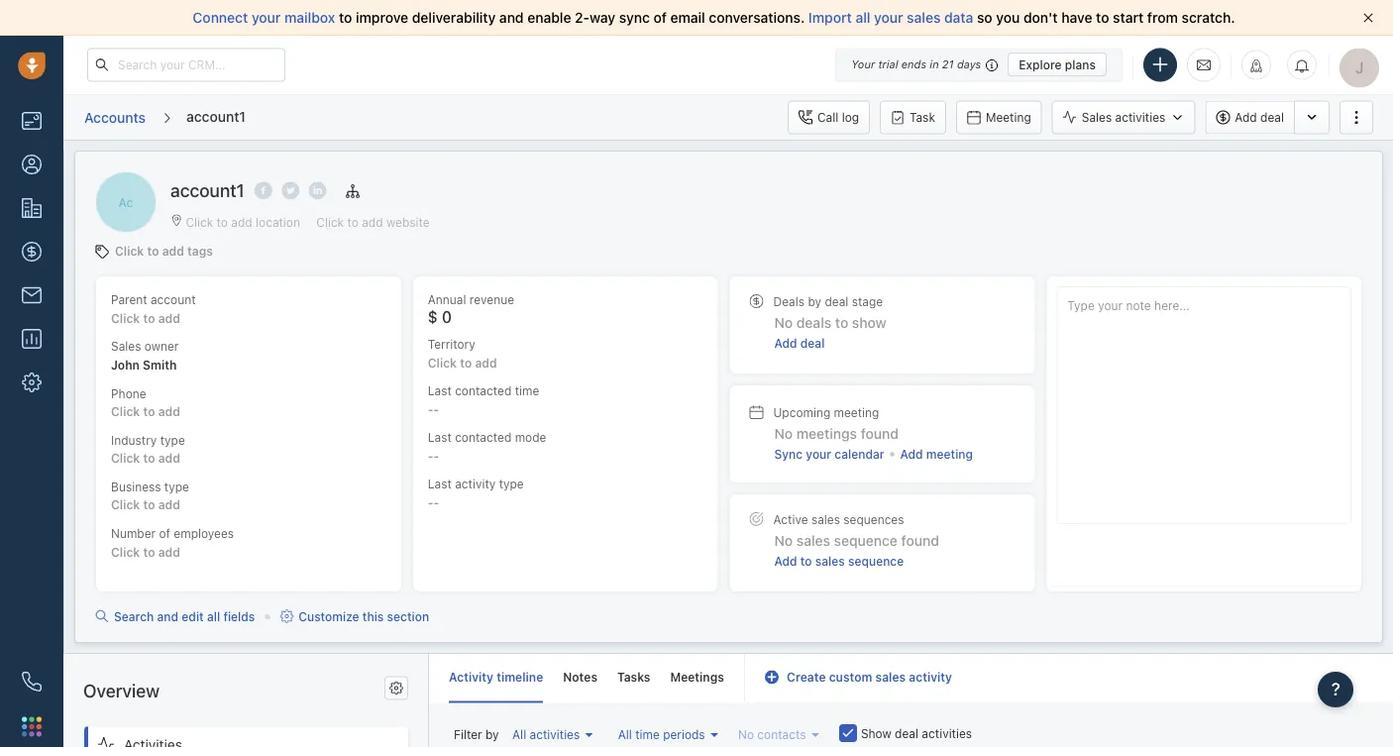 Task type: locate. For each thing, give the bounding box(es) containing it.
click to add tags
[[115, 244, 213, 258]]

2 horizontal spatial your
[[875, 9, 904, 26]]

1 vertical spatial activity
[[909, 671, 953, 685]]

deals
[[797, 314, 832, 331]]

call log
[[818, 111, 860, 124]]

add left the website
[[362, 215, 383, 229]]

0 vertical spatial activity
[[455, 478, 496, 491]]

industry
[[111, 433, 157, 447]]

customize
[[299, 610, 359, 624]]

deal down deals
[[801, 336, 825, 350]]

your up trial
[[875, 9, 904, 26]]

sync
[[619, 9, 650, 26]]

by right filter
[[486, 727, 499, 741]]

ac button
[[95, 172, 157, 233]]

1 horizontal spatial of
[[654, 9, 667, 26]]

sequences
[[844, 513, 905, 527]]

type inside business type click to add
[[164, 480, 189, 494]]

click down phone
[[111, 405, 140, 419]]

0 horizontal spatial of
[[159, 527, 170, 541]]

0 vertical spatial meeting
[[834, 405, 880, 419]]

0 vertical spatial found
[[861, 425, 899, 441]]

to down "active"
[[801, 554, 813, 568]]

1 all from the left
[[513, 727, 527, 741]]

add inside number of employees click to add
[[158, 545, 180, 559]]

and left edit
[[157, 610, 179, 624]]

location
[[256, 215, 300, 229]]

contacted inside "last contacted time --"
[[455, 384, 512, 398]]

log
[[842, 111, 860, 124]]

time left the periods
[[636, 727, 660, 741]]

connect your mailbox to improve deliverability and enable 2-way sync of email conversations. import all your sales data so you don't have to start from scratch.
[[193, 9, 1236, 26]]

calendar
[[835, 447, 885, 461]]

activity up show deal activities
[[909, 671, 953, 685]]

2 contacted from the top
[[455, 431, 512, 445]]

2 all from the left
[[618, 727, 632, 741]]

to left start
[[1097, 9, 1110, 26]]

tasks
[[618, 671, 651, 685]]

0 horizontal spatial found
[[861, 425, 899, 441]]

1 vertical spatial last
[[428, 431, 452, 445]]

employees
[[174, 527, 234, 541]]

click inside parent account click to add
[[111, 311, 140, 325]]

0 horizontal spatial sales
[[111, 340, 141, 354]]

smith
[[143, 358, 177, 372]]

of right sync on the top left of page
[[654, 9, 667, 26]]

activity down last contacted mode --
[[455, 478, 496, 491]]

0 horizontal spatial activities
[[530, 727, 580, 741]]

1 vertical spatial and
[[157, 610, 179, 624]]

enable
[[528, 9, 572, 26]]

found
[[861, 425, 899, 441], [902, 532, 940, 549]]

to inside 'no deals to show add deal'
[[836, 314, 849, 331]]

21
[[943, 58, 954, 71]]

1 horizontal spatial your
[[806, 447, 832, 461]]

phone element
[[12, 662, 52, 702]]

found inside no sales sequence found add to sales sequence
[[902, 532, 940, 549]]

call log button
[[788, 101, 871, 134]]

phone image
[[22, 672, 42, 692]]

add up business type click to add
[[158, 452, 180, 466]]

your for calendar
[[806, 447, 832, 461]]

-
[[428, 403, 434, 416], [434, 403, 439, 416], [428, 449, 434, 463], [434, 449, 439, 463], [428, 496, 434, 510], [434, 496, 439, 510]]

last inside last contacted mode --
[[428, 431, 452, 445]]

0 vertical spatial by
[[808, 295, 822, 308]]

add inside territory click to add
[[475, 356, 497, 370]]

0 vertical spatial time
[[515, 384, 540, 398]]

0 horizontal spatial meeting
[[834, 405, 880, 419]]

last for last contacted time
[[428, 384, 452, 398]]

ends
[[902, 58, 927, 71]]

to down industry
[[143, 452, 155, 466]]

data
[[945, 9, 974, 26]]

contacted down territory click to add
[[455, 384, 512, 398]]

1 horizontal spatial by
[[808, 295, 822, 308]]

type right business
[[164, 480, 189, 494]]

you
[[997, 9, 1020, 26]]

no for no sales sequence found add to sales sequence
[[775, 532, 793, 549]]

no sales sequence found add to sales sequence
[[775, 532, 940, 568]]

0 vertical spatial all
[[856, 9, 871, 26]]

found up calendar
[[861, 425, 899, 441]]

sales down plans
[[1082, 110, 1113, 124]]

to down phone
[[143, 405, 155, 419]]

active sales sequences
[[774, 513, 905, 527]]

explore
[[1019, 58, 1062, 71]]

all down tasks
[[618, 727, 632, 741]]

no down "active"
[[775, 532, 793, 549]]

contacted down "last contacted time --"
[[455, 431, 512, 445]]

last down last contacted mode --
[[428, 478, 452, 491]]

sync your calendar
[[775, 447, 885, 461]]

click
[[186, 215, 213, 229], [317, 215, 344, 229], [115, 244, 144, 258], [111, 311, 140, 325], [428, 356, 457, 370], [111, 405, 140, 419], [111, 452, 140, 466], [111, 498, 140, 512], [111, 545, 140, 559]]

and left enable at left top
[[500, 9, 524, 26]]

meeting up no meetings found
[[834, 405, 880, 419]]

1 vertical spatial by
[[486, 727, 499, 741]]

add inside button
[[1236, 110, 1258, 124]]

add down the "employees"
[[158, 545, 180, 559]]

no up sync
[[775, 425, 793, 441]]

all inside button
[[618, 727, 632, 741]]

add inside the phone click to add
[[158, 405, 180, 419]]

all right edit
[[207, 610, 220, 624]]

add down deals
[[775, 336, 798, 350]]

revenue
[[470, 293, 515, 307]]

0 vertical spatial contacted
[[455, 384, 512, 398]]

by for filter
[[486, 727, 499, 741]]

your left mailbox
[[252, 9, 281, 26]]

add up "last contacted time --"
[[475, 356, 497, 370]]

to down number
[[143, 545, 155, 559]]

import all your sales data link
[[809, 9, 978, 26]]

last down "last contacted time --"
[[428, 431, 452, 445]]

1 vertical spatial meeting
[[927, 447, 973, 461]]

time inside "last contacted time --"
[[515, 384, 540, 398]]

no inside 'no deals to show add deal'
[[775, 314, 793, 331]]

1 horizontal spatial activity
[[909, 671, 953, 685]]

1 vertical spatial contacted
[[455, 431, 512, 445]]

by
[[808, 295, 822, 308], [486, 727, 499, 741]]

type inside industry type click to add
[[160, 433, 185, 447]]

contacts
[[758, 727, 807, 741]]

add left location at the left
[[231, 215, 252, 229]]

all
[[856, 9, 871, 26], [207, 610, 220, 624]]

don't
[[1024, 9, 1058, 26]]

meetings
[[797, 425, 858, 441]]

0 horizontal spatial all
[[207, 610, 220, 624]]

0 horizontal spatial time
[[515, 384, 540, 398]]

account
[[151, 293, 196, 307]]

1 last from the top
[[428, 384, 452, 398]]

all activities
[[513, 727, 580, 741]]

1 contacted from the top
[[455, 384, 512, 398]]

show
[[853, 314, 887, 331]]

owner
[[145, 340, 179, 354]]

upcoming meeting
[[774, 405, 880, 419]]

account1 up click to add location
[[171, 180, 245, 201]]

by up deals
[[808, 295, 822, 308]]

click down business
[[111, 498, 140, 512]]

no inside button
[[739, 727, 754, 741]]

1 vertical spatial sales
[[111, 340, 141, 354]]

0
[[442, 307, 452, 326]]

found down "sequences"
[[902, 532, 940, 549]]

stage
[[852, 295, 883, 308]]

0 vertical spatial account1
[[186, 108, 246, 124]]

sales right custom
[[876, 671, 906, 685]]

no contacts
[[739, 727, 807, 741]]

1 vertical spatial account1
[[171, 180, 245, 201]]

to down deals by deal stage
[[836, 314, 849, 331]]

customize this section
[[299, 610, 429, 624]]

to inside business type click to add
[[143, 498, 155, 512]]

meeting for add meeting
[[927, 447, 973, 461]]

type down last contacted mode --
[[499, 478, 524, 491]]

section
[[387, 610, 429, 624]]

add up number of employees click to add
[[158, 498, 180, 512]]

deal inside button
[[1261, 110, 1285, 124]]

deal inside 'no deals to show add deal'
[[801, 336, 825, 350]]

this
[[363, 610, 384, 624]]

sales for sales activities
[[1082, 110, 1113, 124]]

1 horizontal spatial sales
[[1082, 110, 1113, 124]]

last inside last activity type --
[[428, 478, 452, 491]]

last inside "last contacted time --"
[[428, 384, 452, 398]]

add left the tags
[[162, 244, 184, 258]]

to
[[339, 9, 352, 26], [1097, 9, 1110, 26], [217, 215, 228, 229], [347, 215, 359, 229], [147, 244, 159, 258], [143, 311, 155, 325], [836, 314, 849, 331], [460, 356, 472, 370], [143, 405, 155, 419], [143, 452, 155, 466], [143, 498, 155, 512], [143, 545, 155, 559], [801, 554, 813, 568]]

2 last from the top
[[428, 431, 452, 445]]

click down industry
[[111, 452, 140, 466]]

click down number
[[111, 545, 140, 559]]

sales up john at the top
[[111, 340, 141, 354]]

1 horizontal spatial all
[[856, 9, 871, 26]]

no down deals
[[775, 314, 793, 331]]

to left the website
[[347, 215, 359, 229]]

click inside territory click to add
[[428, 356, 457, 370]]

activities for sales activities
[[1116, 110, 1166, 124]]

your down "meetings"
[[806, 447, 832, 461]]

meeting right calendar
[[927, 447, 973, 461]]

all right filter by
[[513, 727, 527, 741]]

john
[[111, 358, 140, 372]]

to down the parent
[[143, 311, 155, 325]]

contacted inside last contacted mode --
[[455, 431, 512, 445]]

all for all activities
[[513, 727, 527, 741]]

2 horizontal spatial activities
[[1116, 110, 1166, 124]]

0 vertical spatial sales
[[1082, 110, 1113, 124]]

all for all time periods
[[618, 727, 632, 741]]

overview
[[83, 680, 160, 702]]

2 vertical spatial last
[[428, 478, 452, 491]]

to down business
[[143, 498, 155, 512]]

3 last from the top
[[428, 478, 452, 491]]

no inside no sales sequence found add to sales sequence
[[775, 532, 793, 549]]

0 vertical spatial and
[[500, 9, 524, 26]]

fields
[[223, 610, 255, 624]]

1 vertical spatial time
[[636, 727, 660, 741]]

improve
[[356, 9, 409, 26]]

1 horizontal spatial meeting
[[927, 447, 973, 461]]

last
[[428, 384, 452, 398], [428, 431, 452, 445], [428, 478, 452, 491]]

to down "territory"
[[460, 356, 472, 370]]

0 vertical spatial last
[[428, 384, 452, 398]]

add down "account" in the left top of the page
[[158, 311, 180, 325]]

add up industry type click to add in the bottom left of the page
[[158, 405, 180, 419]]

add down "active"
[[775, 554, 798, 568]]

of right number
[[159, 527, 170, 541]]

add
[[231, 215, 252, 229], [362, 215, 383, 229], [162, 244, 184, 258], [158, 311, 180, 325], [475, 356, 497, 370], [158, 405, 180, 419], [158, 452, 180, 466], [158, 498, 180, 512], [158, 545, 180, 559]]

time up mode
[[515, 384, 540, 398]]

add down what's new icon
[[1236, 110, 1258, 124]]

to inside the phone click to add
[[143, 405, 155, 419]]

no for no deals to show add deal
[[775, 314, 793, 331]]

activity inside last activity type --
[[455, 478, 496, 491]]

1 horizontal spatial found
[[902, 532, 940, 549]]

click down "territory"
[[428, 356, 457, 370]]

meetings
[[671, 671, 725, 685]]

meeting
[[834, 405, 880, 419], [927, 447, 973, 461]]

accounts
[[84, 109, 146, 125]]

activities
[[1116, 110, 1166, 124], [922, 726, 973, 740], [530, 727, 580, 741]]

type right industry
[[160, 433, 185, 447]]

account1 down the search your crm... text box
[[186, 108, 246, 124]]

last down territory click to add
[[428, 384, 452, 398]]

1 vertical spatial found
[[902, 532, 940, 549]]

annual
[[428, 293, 466, 307]]

deal down what's new icon
[[1261, 110, 1285, 124]]

custom
[[829, 671, 873, 685]]

activity
[[455, 478, 496, 491], [909, 671, 953, 685]]

sync your calendar link
[[775, 445, 885, 463]]

to left the tags
[[147, 244, 159, 258]]

type for business type click to add
[[164, 480, 189, 494]]

deals
[[774, 295, 805, 308]]

parent account click to add
[[111, 293, 196, 325]]

sales inside the sales owner john smith
[[111, 340, 141, 354]]

1 horizontal spatial all
[[618, 727, 632, 741]]

0 horizontal spatial your
[[252, 9, 281, 26]]

1 vertical spatial sequence
[[849, 554, 904, 568]]

all right import
[[856, 9, 871, 26]]

to right mailbox
[[339, 9, 352, 26]]

tags
[[187, 244, 213, 258]]

send email image
[[1198, 57, 1211, 73]]

add inside business type click to add
[[158, 498, 180, 512]]

click down the parent
[[111, 311, 140, 325]]

start
[[1114, 9, 1144, 26]]

to left location at the left
[[217, 215, 228, 229]]

0 horizontal spatial by
[[486, 727, 499, 741]]

meeting inside add meeting link
[[927, 447, 973, 461]]

no left contacts
[[739, 727, 754, 741]]

1 horizontal spatial time
[[636, 727, 660, 741]]

last for last activity type
[[428, 478, 452, 491]]

phone click to add
[[111, 386, 180, 419]]

1 vertical spatial of
[[159, 527, 170, 541]]

0 horizontal spatial all
[[513, 727, 527, 741]]

0 horizontal spatial activity
[[455, 478, 496, 491]]



Task type: vqa. For each thing, say whether or not it's contained in the screenshot.
Freshsales executes all your steps one after another. The sequence runs every day at
no



Task type: describe. For each thing, give the bounding box(es) containing it.
number of employees click to add
[[111, 527, 234, 559]]

1 horizontal spatial and
[[500, 9, 524, 26]]

add deal button
[[1206, 101, 1295, 134]]

sales left data
[[907, 9, 941, 26]]

show deal activities
[[861, 726, 973, 740]]

1 horizontal spatial activities
[[922, 726, 973, 740]]

click to add website
[[317, 215, 430, 229]]

notes
[[563, 671, 598, 685]]

add deal
[[1236, 110, 1285, 124]]

facebook circled image
[[255, 180, 272, 201]]

mailbox
[[285, 9, 335, 26]]

click inside industry type click to add
[[111, 452, 140, 466]]

add inside industry type click to add
[[158, 452, 180, 466]]

last contacted time --
[[428, 384, 540, 416]]

linkedin circled image
[[309, 180, 327, 201]]

add meeting link
[[901, 445, 973, 463]]

last for last contacted mode
[[428, 431, 452, 445]]

create custom sales activity link
[[765, 671, 953, 685]]

explore plans link
[[1008, 53, 1107, 76]]

click down ac button
[[115, 244, 144, 258]]

sales activities
[[1082, 110, 1166, 124]]

website
[[387, 215, 430, 229]]

industry type click to add
[[111, 433, 185, 466]]

Search your CRM... text field
[[87, 48, 286, 82]]

sales owner john smith
[[111, 340, 179, 372]]

meeting for upcoming meeting
[[834, 405, 880, 419]]

parent
[[111, 293, 147, 307]]

activities for all activities
[[530, 727, 580, 741]]

activity timeline
[[449, 671, 543, 685]]

time inside button
[[636, 727, 660, 741]]

click down linkedin circled image
[[317, 215, 344, 229]]

no contacts button
[[734, 722, 825, 747]]

edit
[[182, 610, 204, 624]]

sync
[[775, 447, 803, 461]]

sales right "active"
[[812, 513, 841, 527]]

task button
[[880, 101, 947, 134]]

business type click to add
[[111, 480, 189, 512]]

phone
[[111, 386, 146, 400]]

add inside 'no deals to show add deal'
[[775, 336, 798, 350]]

activity
[[449, 671, 494, 685]]

ac
[[119, 195, 133, 209]]

filter
[[454, 727, 482, 741]]

active
[[774, 513, 809, 527]]

0 horizontal spatial and
[[157, 610, 179, 624]]

sales for sales owner john smith
[[111, 340, 141, 354]]

business
[[111, 480, 161, 494]]

create custom sales activity
[[787, 671, 953, 685]]

mode
[[515, 431, 547, 445]]

to inside territory click to add
[[460, 356, 472, 370]]

explore plans
[[1019, 58, 1096, 71]]

search
[[114, 610, 154, 624]]

0 vertical spatial of
[[654, 9, 667, 26]]

type for industry type click to add
[[160, 433, 185, 447]]

conversations.
[[709, 9, 805, 26]]

click inside business type click to add
[[111, 498, 140, 512]]

meeting button
[[957, 101, 1043, 134]]

contacted for time
[[455, 384, 512, 398]]

mng settings image
[[390, 682, 404, 695]]

import
[[809, 9, 852, 26]]

timeline
[[497, 671, 543, 685]]

close image
[[1364, 13, 1374, 23]]

territory
[[428, 337, 476, 351]]

last activity type --
[[428, 478, 524, 510]]

sales down "active"
[[797, 532, 831, 549]]

your
[[852, 58, 876, 71]]

no for no meetings found
[[775, 425, 793, 441]]

click inside the phone click to add
[[111, 405, 140, 419]]

add inside no sales sequence found add to sales sequence
[[775, 554, 798, 568]]

add right calendar
[[901, 447, 924, 461]]

to inside industry type click to add
[[143, 452, 155, 466]]

to inside parent account click to add
[[143, 311, 155, 325]]

sales down active sales sequences
[[816, 554, 845, 568]]

$
[[428, 307, 438, 326]]

type inside last activity type --
[[499, 478, 524, 491]]

all time periods button
[[613, 722, 724, 747]]

your for mailbox
[[252, 9, 281, 26]]

connect your mailbox link
[[193, 9, 339, 26]]

so
[[978, 9, 993, 26]]

number
[[111, 527, 156, 541]]

add inside parent account click to add
[[158, 311, 180, 325]]

plans
[[1066, 58, 1096, 71]]

deal left stage
[[825, 295, 849, 308]]

email
[[671, 9, 706, 26]]

of inside number of employees click to add
[[159, 527, 170, 541]]

upcoming
[[774, 405, 831, 419]]

no meetings found
[[775, 425, 899, 441]]

to inside number of employees click to add
[[143, 545, 155, 559]]

freshworks switcher image
[[22, 717, 42, 737]]

your trial ends in 21 days
[[852, 58, 982, 71]]

click to add location
[[186, 215, 300, 229]]

trial
[[879, 58, 899, 71]]

create
[[787, 671, 826, 685]]

all activities link
[[508, 723, 598, 746]]

no for no contacts
[[739, 727, 754, 741]]

click inside number of employees click to add
[[111, 545, 140, 559]]

territory click to add
[[428, 337, 497, 370]]

deal right show
[[895, 726, 919, 740]]

filter by
[[454, 727, 499, 741]]

from
[[1148, 9, 1179, 26]]

click up the tags
[[186, 215, 213, 229]]

call
[[818, 111, 839, 124]]

way
[[590, 9, 616, 26]]

0 vertical spatial sequence
[[834, 532, 898, 549]]

to inside no sales sequence found add to sales sequence
[[801, 554, 813, 568]]

scratch.
[[1182, 9, 1236, 26]]

all time periods
[[618, 727, 705, 741]]

show
[[861, 726, 892, 740]]

days
[[958, 58, 982, 71]]

meeting
[[986, 111, 1032, 124]]

customize this section link
[[280, 608, 429, 626]]

twitter circled image
[[282, 180, 300, 201]]

by for deals
[[808, 295, 822, 308]]

no deals to show add deal
[[775, 314, 887, 350]]

1 vertical spatial all
[[207, 610, 220, 624]]

what's new image
[[1250, 59, 1264, 73]]

connect
[[193, 9, 248, 26]]

annual revenue $ 0
[[428, 293, 515, 326]]

contacted for mode
[[455, 431, 512, 445]]



